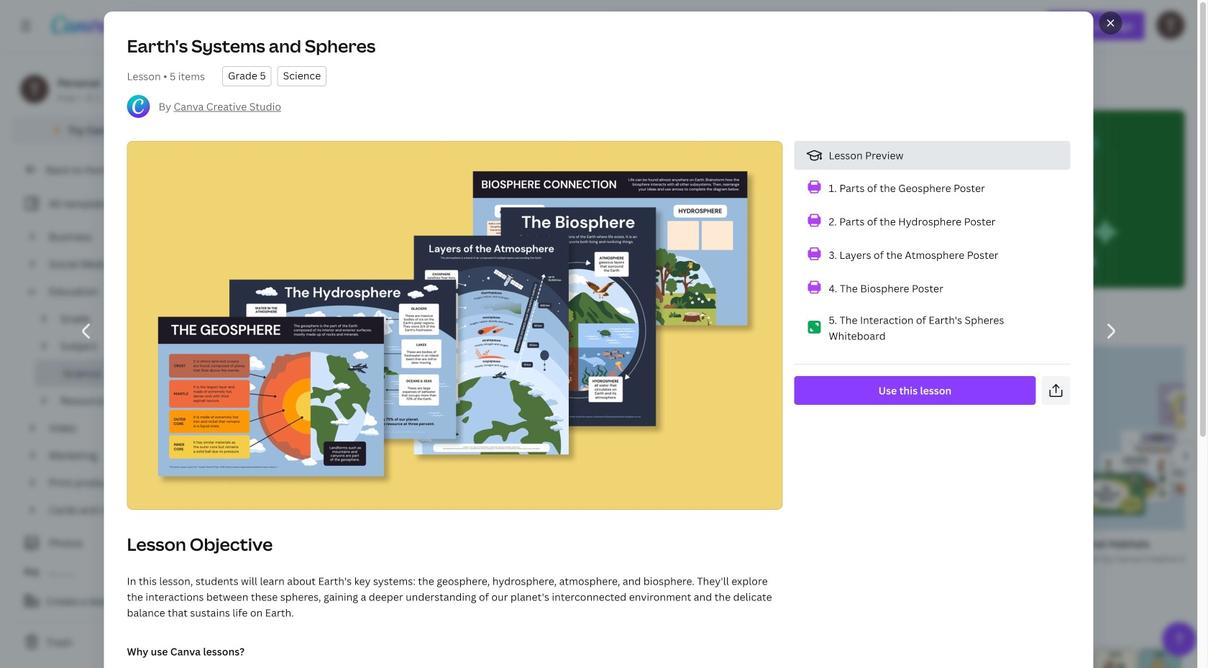 Task type: describe. For each thing, give the bounding box(es) containing it.
earth's systems and spheres image
[[780, 346, 1025, 530]]



Task type: vqa. For each thing, say whether or not it's contained in the screenshot.
black and yellow flat graphic science flashcard 'IMAGE'
yes



Task type: locate. For each thing, give the bounding box(es) containing it.
black and yellow flat graphic science flashcard image
[[198, 645, 382, 668]]

list
[[794, 141, 1070, 349]]

flowering and non-flowering plants flashcard in blue yellow simple outlined style image
[[1002, 645, 1185, 668]]

2 filter options selected element
[[279, 591, 294, 606]]

plant and human body systems image
[[255, 346, 500, 530]]

animal habitats image
[[1043, 346, 1208, 530]]

top level navigation element
[[127, 12, 578, 40]]

weather image
[[517, 346, 763, 530]]

the solar system image
[[0, 346, 237, 530]]



